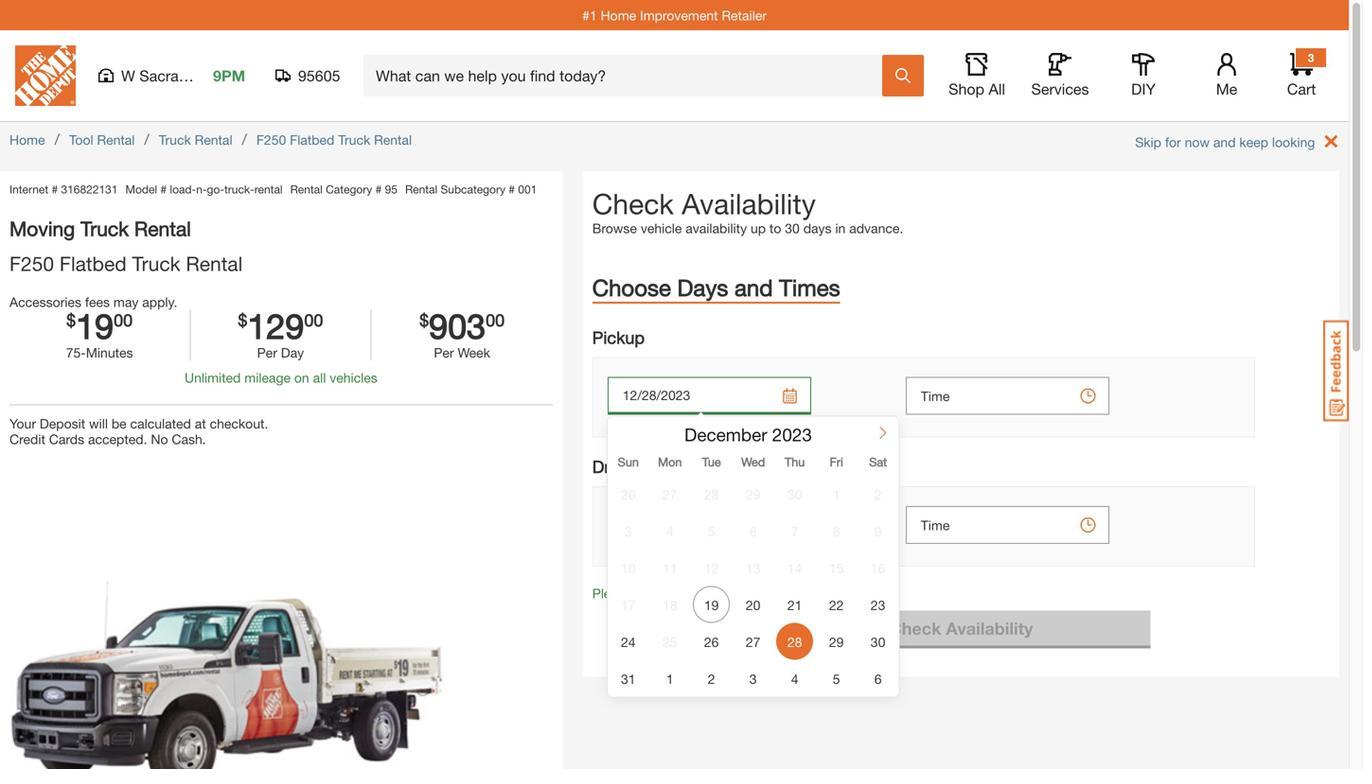 Task type: vqa. For each thing, say whether or not it's contained in the screenshot.
00
yes



Task type: describe. For each thing, give the bounding box(es) containing it.
diy button
[[1113, 53, 1174, 98]]

december 30, 2023 element
[[860, 623, 897, 660]]

december 2, 2023 element
[[860, 476, 897, 513]]

home link
[[9, 132, 45, 148]]

truck up the apply.
[[132, 252, 180, 275]]

january 6, 2024 element
[[860, 660, 897, 697]]

december 10, 2023 element
[[610, 550, 647, 586]]

december 7, 2023 element
[[776, 513, 813, 550]]

28 for december 28, 2023 "element"
[[788, 635, 802, 650]]

check availability button
[[772, 611, 1151, 646]]

7
[[791, 524, 799, 540]]

3 for december 3, 2023 "element"
[[625, 524, 632, 540]]

30 for november 30, 2023 element
[[788, 487, 802, 503]]

cart
[[1287, 80, 1316, 98]]

20
[[746, 598, 761, 613]]

internet
[[9, 183, 48, 196]]

23
[[871, 598, 886, 613]]

truck up category at the left
[[338, 132, 370, 148]]

november 27, 2023 element
[[652, 476, 688, 513]]

january 5, 2024 element
[[818, 660, 855, 697]]

0 vertical spatial f250
[[256, 132, 286, 148]]

services
[[1031, 80, 1089, 98]]

30 for 'december 30, 2023' 'element'
[[871, 635, 886, 650]]

mileage
[[244, 370, 291, 386]]

menu close image
[[1325, 135, 1338, 148]]

1 # from the left
[[52, 183, 58, 196]]

november 26, 2023 element
[[610, 476, 647, 513]]

3 inside cart 3
[[1308, 51, 1314, 64]]

2 for december 2, 2023 element
[[874, 487, 882, 503]]

$ 129 00
[[238, 306, 323, 346]]

13
[[746, 561, 761, 577]]

unlimited mileage on all vehicles
[[185, 370, 378, 386]]

shop all button
[[947, 53, 1007, 98]]

0 horizontal spatial and
[[735, 274, 773, 301]]

rental down load-
[[134, 217, 191, 240]]

27 for november 27, 2023 element
[[663, 487, 677, 503]]

december 20, 2023 element
[[735, 586, 772, 623]]

december 17, 2023 element
[[610, 586, 647, 623]]

all
[[313, 370, 326, 386]]

your deposit will be calculated at checkout. credit cards accepted. no cash.
[[9, 416, 268, 448]]

316822131
[[61, 183, 118, 196]]

2 for january 2, 2024 element
[[708, 672, 715, 687]]

checkout.
[[210, 416, 268, 432]]

january 1, 2024 element
[[652, 660, 688, 697]]

0 vertical spatial home
[[601, 7, 636, 23]]

rental up 'go-'
[[195, 132, 232, 148]]

up
[[751, 221, 766, 236]]

29 for december 29, 2023 element at the bottom right of page
[[829, 635, 844, 650]]

advance.
[[849, 221, 903, 236]]

january 2, 2024 element
[[693, 660, 730, 697]]

december 6, 2023 element
[[735, 513, 772, 550]]

00 for 903
[[486, 310, 505, 330]]

1 horizontal spatial f250 flatbed truck rental
[[256, 132, 412, 148]]

on
[[294, 370, 309, 386]]

for
[[1165, 134, 1181, 150]]

november 29, 2023 element
[[735, 476, 772, 513]]

26 for the november 26, 2023 element
[[621, 487, 636, 503]]

28 for november 28, 2023 element at the right of page
[[704, 487, 719, 503]]

december 25, 2023 element
[[652, 623, 688, 660]]

check for check availability browse vehicle availability up to 30 days in advance.
[[592, 187, 674, 221]]

subcategory
[[441, 183, 505, 196]]

00 for 129
[[304, 310, 323, 330]]

95
[[385, 183, 398, 196]]

services button
[[1030, 53, 1091, 98]]

10
[[621, 561, 636, 577]]

moving truck rental
[[9, 217, 191, 240]]

minutes
[[86, 345, 133, 361]]

diy
[[1131, 80, 1156, 98]]

rental
[[254, 183, 283, 196]]

load-
[[170, 183, 196, 196]]

skip for now and keep looking link
[[1135, 134, 1338, 150]]

december 13, 2023 element
[[735, 550, 772, 586]]

november 30, 2023 element
[[776, 476, 813, 513]]

december 8, 2023 element
[[818, 513, 855, 550]]

0 vertical spatial and
[[1214, 134, 1236, 150]]

please
[[592, 586, 632, 602]]

9
[[874, 524, 882, 540]]

will
[[89, 416, 108, 432]]

f250 flatbed truck rental image
[[9, 466, 444, 770]]

your
[[9, 416, 36, 432]]

to
[[770, 221, 781, 236]]

accessories fees may apply.
[[9, 294, 177, 310]]

5 for january 5, 2024 element
[[833, 672, 840, 687]]

november 28, 2023 element
[[693, 476, 730, 513]]

vehicle
[[641, 221, 682, 236]]

december 16, 2023 element
[[860, 550, 897, 586]]

30 inside "check availability browse vehicle availability up to 30 days in advance."
[[785, 221, 800, 236]]

all
[[989, 80, 1005, 98]]

truck rental
[[159, 132, 232, 148]]

day
[[281, 345, 304, 361]]

january 3, 2024 element
[[735, 660, 772, 697]]

903 dollars and 00 cents element containing 00
[[486, 310, 505, 342]]

keep
[[1240, 134, 1269, 150]]

rental down 'go-'
[[186, 252, 243, 275]]

31
[[621, 672, 636, 687]]

14
[[788, 561, 802, 577]]

check for check availability
[[889, 618, 941, 639]]

december 31, 2023 element
[[610, 660, 647, 697]]

903
[[429, 306, 486, 346]]

5 for december 5, 2023 element
[[708, 524, 715, 540]]

0 horizontal spatial flatbed
[[60, 252, 127, 275]]

$ 903 00
[[419, 306, 505, 346]]

check availability
[[889, 618, 1033, 639]]

skip for now and keep looking
[[1135, 134, 1315, 150]]

accessories
[[9, 294, 81, 310]]

4 for december 4, 2023 element
[[666, 524, 674, 540]]

december 22, 2023 element
[[818, 586, 855, 623]]

vehicles
[[330, 370, 378, 386]]

december 14, 2023 element
[[776, 550, 813, 586]]

$ 19 00
[[66, 306, 133, 346]]

16
[[871, 561, 886, 577]]

rental right rental
[[290, 183, 323, 196]]

truck up load-
[[159, 132, 191, 148]]

december 24, 2023 element
[[610, 623, 647, 660]]

apply.
[[142, 294, 177, 310]]

shop
[[949, 80, 985, 98]]

internet # 316822131 model # load-n-go-truck-rental rental category # 95 rental subcategory # 001
[[9, 183, 537, 196]]

choose days and times
[[592, 274, 840, 301]]

drop-
[[592, 457, 636, 477]]

time
[[729, 586, 754, 602]]

26 for december 26, 2023 element
[[704, 635, 719, 650]]

22
[[829, 598, 844, 613]]

improvement
[[640, 7, 718, 23]]

24
[[621, 635, 636, 650]]

may
[[114, 294, 139, 310]]

december 18, 2023 element
[[652, 586, 688, 623]]

december 27, 2023 element
[[735, 623, 772, 660]]

w
[[121, 67, 135, 85]]

What can we help you find today? search field
[[376, 56, 881, 96]]

availability
[[686, 221, 747, 236]]

sacramento
[[139, 67, 222, 85]]

looking
[[1272, 134, 1315, 150]]

wed
[[741, 455, 765, 469]]

availability for check availability browse vehicle availability up to 30 days in advance.
[[682, 187, 816, 221]]

credit
[[9, 432, 45, 448]]

december 23, 2023 element
[[860, 586, 897, 623]]

19 dollars and 00 cents element containing 00
[[114, 310, 133, 342]]

category
[[326, 183, 372, 196]]



Task type: locate. For each thing, give the bounding box(es) containing it.
1 vertical spatial 27
[[746, 635, 761, 650]]

0 vertical spatial 4
[[666, 524, 674, 540]]

per left the week at the top left of the page
[[434, 345, 454, 361]]

5 up the december 12, 2023 element
[[708, 524, 715, 540]]

129 dollars and 00 cents element containing 00
[[304, 310, 323, 342]]

unlimited
[[185, 370, 241, 386]]

1 inside december 1, 2023 element
[[833, 487, 840, 503]]

december 5, 2023 element
[[693, 513, 730, 550]]

date text field for drop-off
[[608, 506, 811, 544]]

1 horizontal spatial home
[[601, 7, 636, 23]]

0 vertical spatial check
[[592, 187, 674, 221]]

4 up the december 11, 2023 element at the bottom
[[666, 524, 674, 540]]

29
[[746, 487, 761, 503], [829, 635, 844, 650]]

00 up the week at the top left of the page
[[486, 310, 505, 330]]

1 horizontal spatial 4
[[791, 672, 799, 687]]

# left the 001
[[509, 183, 515, 196]]

3 $ from the left
[[419, 310, 429, 330]]

75-minutes
[[66, 345, 133, 361]]

drop-off
[[592, 457, 659, 477]]

date text field up the december 12, 2023 element
[[608, 506, 811, 544]]

0 vertical spatial 6
[[750, 524, 757, 540]]

0 vertical spatial 29
[[746, 487, 761, 503]]

date text field for pickup
[[608, 377, 811, 415]]

shop all
[[949, 80, 1005, 98]]

1 vertical spatial 19
[[704, 598, 719, 613]]

1 horizontal spatial 5
[[833, 672, 840, 687]]

1 vertical spatial date text field
[[608, 506, 811, 544]]

$ inside $ 903 00
[[419, 310, 429, 330]]

30 right "to"
[[785, 221, 800, 236]]

go-
[[207, 183, 224, 196]]

# left 95
[[375, 183, 382, 196]]

1 horizontal spatial 3
[[750, 672, 757, 687]]

2 horizontal spatial 00
[[486, 310, 505, 330]]

1 vertical spatial 29
[[829, 635, 844, 650]]

0 horizontal spatial 29
[[746, 487, 761, 503]]

0 horizontal spatial f250 flatbed truck rental
[[9, 252, 243, 275]]

0 horizontal spatial 00
[[114, 310, 133, 330]]

19 dollars and 00 cents element containing $
[[66, 310, 76, 342]]

0 horizontal spatial 27
[[663, 487, 677, 503]]

sun
[[618, 455, 639, 469]]

21
[[788, 598, 802, 613]]

0 horizontal spatial $
[[66, 310, 76, 330]]

december 28, 2023 element
[[776, 623, 813, 660]]

3 inside "element"
[[625, 524, 632, 540]]

availability inside the "check availability" button
[[946, 618, 1033, 639]]

rental right 95
[[405, 183, 438, 196]]

00 inside $ 19 00
[[114, 310, 133, 330]]

1 00 from the left
[[114, 310, 133, 330]]

12
[[704, 561, 719, 577]]

0 vertical spatial 1
[[833, 487, 840, 503]]

6 inside 'element'
[[874, 672, 882, 687]]

w sacramento 9pm
[[121, 67, 245, 85]]

6 for december 6, 2023 element
[[750, 524, 757, 540]]

1 per from the left
[[257, 345, 277, 361]]

1 horizontal spatial $
[[238, 310, 247, 330]]

flatbed
[[290, 132, 335, 148], [60, 252, 127, 275]]

december 15, 2023 element
[[818, 550, 855, 586]]

903 dollars and 00 cents element
[[372, 306, 553, 346], [429, 306, 486, 346], [419, 310, 429, 342], [486, 310, 505, 342]]

2 date text field from the top
[[608, 506, 811, 544]]

26 down drop-off
[[621, 487, 636, 503]]

per week
[[434, 345, 490, 361]]

26 up january 2, 2024 element
[[704, 635, 719, 650]]

december 19, 2023 element
[[693, 586, 730, 623]]

3 down december 27, 2023 "element"
[[750, 672, 757, 687]]

availability
[[682, 187, 816, 221], [946, 618, 1033, 639]]

rental right "tool"
[[97, 132, 135, 148]]

sat
[[869, 455, 887, 469]]

#1
[[582, 7, 597, 23]]

0 horizontal spatial 1
[[666, 672, 674, 687]]

december 9, 2023 element
[[860, 513, 897, 550]]

home right #1
[[601, 7, 636, 23]]

95605
[[298, 67, 340, 85]]

2 per from the left
[[434, 345, 454, 361]]

00
[[114, 310, 133, 330], [304, 310, 323, 330], [486, 310, 505, 330]]

1 vertical spatial f250
[[9, 252, 54, 275]]

25
[[663, 635, 677, 650]]

days
[[677, 274, 728, 301]]

f250 flatbed truck rental up category at the left
[[256, 132, 412, 148]]

4 # from the left
[[509, 183, 515, 196]]

00 up "all"
[[304, 310, 323, 330]]

6 up december 13, 2023 element at bottom
[[750, 524, 757, 540]]

1 horizontal spatial availability
[[946, 618, 1033, 639]]

0 horizontal spatial 4
[[666, 524, 674, 540]]

date text field up december
[[608, 377, 811, 415]]

1 vertical spatial 5
[[833, 672, 840, 687]]

1 vertical spatial f250 flatbed truck rental
[[9, 252, 243, 275]]

0 horizontal spatial check
[[592, 187, 674, 221]]

28 inside "element"
[[788, 635, 802, 650]]

27
[[663, 487, 677, 503], [746, 635, 761, 650]]

f250 flatbed truck rental link
[[256, 132, 412, 148]]

flatbed down moving truck rental
[[60, 252, 127, 275]]

0 vertical spatial date text field
[[608, 377, 811, 415]]

and
[[1214, 134, 1236, 150], [735, 274, 773, 301]]

rental
[[97, 132, 135, 148], [195, 132, 232, 148], [374, 132, 412, 148], [290, 183, 323, 196], [405, 183, 438, 196], [134, 217, 191, 240], [186, 252, 243, 275]]

30
[[785, 221, 800, 236], [788, 487, 802, 503], [871, 635, 886, 650]]

2 down december 26, 2023 element
[[708, 672, 715, 687]]

retailer
[[722, 7, 767, 23]]

at
[[195, 416, 206, 432]]

29 down wed at right bottom
[[746, 487, 761, 503]]

cart 3
[[1287, 51, 1316, 98]]

tool rental
[[69, 132, 135, 148]]

truck rental link
[[159, 132, 232, 148]]

off
[[636, 457, 659, 477]]

6 down 'december 30, 2023' 'element'
[[874, 672, 882, 687]]

0 horizontal spatial 6
[[750, 524, 757, 540]]

1 for december 1, 2023 element
[[833, 487, 840, 503]]

december 29, 2023 element
[[818, 623, 855, 660]]

1 vertical spatial 2
[[708, 672, 715, 687]]

2 down sat
[[874, 487, 882, 503]]

0 horizontal spatial per
[[257, 345, 277, 361]]

0 vertical spatial flatbed
[[290, 132, 335, 148]]

1 horizontal spatial flatbed
[[290, 132, 335, 148]]

truck-
[[224, 183, 254, 196]]

2 vertical spatial 30
[[871, 635, 886, 650]]

fees
[[85, 294, 110, 310]]

#
[[52, 183, 58, 196], [160, 183, 167, 196], [375, 183, 382, 196], [509, 183, 515, 196]]

1 vertical spatial 6
[[874, 672, 882, 687]]

f250 up internet # 316822131 model # load-n-go-truck-rental rental category # 95 rental subcategory # 001 on the top
[[256, 132, 286, 148]]

0 vertical spatial 19
[[76, 306, 114, 346]]

1 horizontal spatial 1
[[833, 487, 840, 503]]

0 horizontal spatial 19
[[76, 306, 114, 346]]

29 inside december 29, 2023 element
[[829, 635, 844, 650]]

f250 flatbed truck rental up may
[[9, 252, 243, 275]]

27 up the january 3, 2024 element
[[746, 635, 761, 650]]

browse
[[592, 221, 637, 236]]

december 1, 2023 element
[[818, 476, 855, 513]]

# right internet
[[52, 183, 58, 196]]

28 down tue
[[704, 487, 719, 503]]

choose
[[592, 274, 671, 301]]

1 vertical spatial 30
[[788, 487, 802, 503]]

1 date text field from the top
[[608, 377, 811, 415]]

accepted.
[[88, 432, 147, 448]]

18
[[663, 598, 677, 613]]

0 vertical spatial 27
[[663, 487, 677, 503]]

0 vertical spatial 3
[[1308, 51, 1314, 64]]

per up mileage
[[257, 345, 277, 361]]

december 4, 2023 element
[[652, 513, 688, 550]]

27 for december 27, 2023 "element"
[[746, 635, 761, 650]]

in
[[835, 221, 846, 236]]

1 vertical spatial availability
[[946, 618, 1033, 639]]

and right now
[[1214, 134, 1236, 150]]

30 down thu
[[788, 487, 802, 503]]

11
[[663, 561, 677, 577]]

truck down '316822131'
[[81, 217, 129, 240]]

cards
[[49, 432, 84, 448]]

now
[[1185, 134, 1210, 150]]

1 for january 1, 2024 element
[[666, 672, 674, 687]]

availability for check availability
[[946, 618, 1033, 639]]

6 for january 6, 2024 'element'
[[874, 672, 882, 687]]

1 vertical spatial check
[[889, 618, 941, 639]]

00 inside $ 903 00
[[486, 310, 505, 330]]

129 dollars and 00 cents element containing $
[[238, 310, 247, 342]]

1 horizontal spatial 2
[[874, 487, 882, 503]]

0 horizontal spatial 3
[[625, 524, 632, 540]]

1 horizontal spatial 6
[[874, 672, 882, 687]]

0 horizontal spatial availability
[[682, 187, 816, 221]]

1 horizontal spatial 19
[[704, 598, 719, 613]]

per for 129
[[257, 345, 277, 361]]

1 vertical spatial and
[[735, 274, 773, 301]]

2 00 from the left
[[304, 310, 323, 330]]

0 vertical spatial 30
[[785, 221, 800, 236]]

3 # from the left
[[375, 183, 382, 196]]

cash.
[[172, 432, 206, 448]]

3
[[1308, 51, 1314, 64], [625, 524, 632, 540], [750, 672, 757, 687]]

1
[[833, 487, 840, 503], [666, 672, 674, 687]]

0 horizontal spatial 28
[[704, 487, 719, 503]]

tue
[[702, 455, 721, 469]]

f250 down moving
[[9, 252, 54, 275]]

tool
[[69, 132, 93, 148]]

00 inside $ 129 00
[[304, 310, 323, 330]]

00 for 19
[[114, 310, 133, 330]]

30 inside 'element'
[[871, 635, 886, 650]]

17
[[621, 598, 636, 613]]

0 horizontal spatial home
[[9, 132, 45, 148]]

3 00 from the left
[[486, 310, 505, 330]]

0 vertical spatial 5
[[708, 524, 715, 540]]

pickup
[[685, 586, 725, 602]]

1 horizontal spatial f250
[[256, 132, 286, 148]]

4 down december 28, 2023 "element"
[[791, 672, 799, 687]]

home
[[601, 7, 636, 23], [9, 132, 45, 148]]

1 horizontal spatial 28
[[788, 635, 802, 650]]

0 horizontal spatial 2
[[708, 672, 715, 687]]

2
[[874, 487, 882, 503], [708, 672, 715, 687]]

29 up january 5, 2024 element
[[829, 635, 844, 650]]

5 down december 29, 2023 element at the bottom right of page
[[833, 672, 840, 687]]

Year number field
[[767, 424, 827, 445]]

# left load-
[[160, 183, 167, 196]]

2 $ from the left
[[238, 310, 247, 330]]

0 horizontal spatial f250
[[9, 252, 54, 275]]

0 vertical spatial f250 flatbed truck rental
[[256, 132, 412, 148]]

1 horizontal spatial per
[[434, 345, 454, 361]]

fri
[[830, 455, 843, 469]]

be
[[112, 416, 127, 432]]

1 vertical spatial 4
[[791, 672, 799, 687]]

2 # from the left
[[160, 183, 167, 196]]

n-
[[196, 183, 207, 196]]

0 vertical spatial 26
[[621, 487, 636, 503]]

1 horizontal spatial check
[[889, 618, 941, 639]]

903 dollars and 00 cents element containing $
[[419, 310, 429, 342]]

1 horizontal spatial and
[[1214, 134, 1236, 150]]

29 for 'november 29, 2023' element on the right of the page
[[746, 487, 761, 503]]

0 vertical spatial availability
[[682, 187, 816, 221]]

2 horizontal spatial 3
[[1308, 51, 1314, 64]]

2 vertical spatial 3
[[750, 672, 757, 687]]

select
[[636, 586, 671, 602]]

0 vertical spatial 28
[[704, 487, 719, 503]]

3 up december 10, 2023 element
[[625, 524, 632, 540]]

the home depot logo image
[[15, 45, 76, 106]]

1 inside january 1, 2024 element
[[666, 672, 674, 687]]

Date text field
[[608, 377, 811, 415], [608, 506, 811, 544]]

001
[[518, 183, 537, 196]]

december 3, 2023 element
[[610, 513, 647, 550]]

$ for 19
[[66, 310, 76, 330]]

1 vertical spatial 28
[[788, 635, 802, 650]]

per day
[[257, 345, 304, 361]]

days
[[803, 221, 832, 236]]

$
[[66, 310, 76, 330], [238, 310, 247, 330], [419, 310, 429, 330]]

29 inside 'november 29, 2023' element
[[746, 487, 761, 503]]

28 up january 4, 2024 element at bottom
[[788, 635, 802, 650]]

1 horizontal spatial 26
[[704, 635, 719, 650]]

1 horizontal spatial 00
[[304, 310, 323, 330]]

2 horizontal spatial $
[[419, 310, 429, 330]]

1 down 25
[[666, 672, 674, 687]]

calculated
[[130, 416, 191, 432]]

availability inside "check availability browse vehicle availability up to 30 days in advance."
[[682, 187, 816, 221]]

january 4, 2024 element
[[776, 660, 813, 697]]

75-
[[66, 345, 86, 361]]

december 21, 2023 element
[[776, 586, 813, 623]]

$ for 903
[[419, 310, 429, 330]]

129 dollars and 00 cents element
[[191, 306, 371, 346], [247, 306, 304, 346], [238, 310, 247, 342], [304, 310, 323, 342]]

home up internet
[[9, 132, 45, 148]]

f250
[[256, 132, 286, 148], [9, 252, 54, 275]]

tool rental link
[[69, 132, 135, 148]]

27 down mon
[[663, 487, 677, 503]]

0 horizontal spatial 5
[[708, 524, 715, 540]]

$ inside $ 19 00
[[66, 310, 76, 330]]

1 vertical spatial flatbed
[[60, 252, 127, 275]]

check inside the "check availability" button
[[889, 618, 941, 639]]

deposit
[[40, 416, 85, 432]]

3 for the january 3, 2024 element
[[750, 672, 757, 687]]

check inside "check availability browse vehicle availability up to 30 days in advance."
[[592, 187, 674, 221]]

1 vertical spatial 26
[[704, 635, 719, 650]]

1 horizontal spatial 27
[[746, 635, 761, 650]]

times
[[779, 274, 840, 301]]

and right "days"
[[735, 274, 773, 301]]

19 dollars and 00 cents element
[[9, 306, 190, 346], [76, 306, 114, 346], [66, 310, 76, 342], [114, 310, 133, 342]]

december 11, 2023 element
[[652, 550, 688, 586]]

$ for 129
[[238, 310, 247, 330]]

rental up 95
[[374, 132, 412, 148]]

no
[[151, 432, 168, 448]]

0 vertical spatial 2
[[874, 487, 882, 503]]

december 26, 2023 element
[[693, 623, 730, 660]]

1 vertical spatial home
[[9, 132, 45, 148]]

pickup
[[592, 328, 645, 348]]

1 vertical spatial 1
[[666, 672, 674, 687]]

feedback link image
[[1323, 320, 1349, 422]]

1 $ from the left
[[66, 310, 76, 330]]

moving
[[9, 217, 75, 240]]

$ inside $ 129 00
[[238, 310, 247, 330]]

0 horizontal spatial 26
[[621, 487, 636, 503]]

1 vertical spatial 3
[[625, 524, 632, 540]]

1 horizontal spatial 29
[[829, 635, 844, 650]]

4 for january 4, 2024 element at bottom
[[791, 672, 799, 687]]

00 right "fees"
[[114, 310, 133, 330]]

week
[[458, 345, 490, 361]]

129
[[247, 306, 304, 346]]

27 inside "element"
[[746, 635, 761, 650]]

30 up january 6, 2024 'element'
[[871, 635, 886, 650]]

flatbed up category at the left
[[290, 132, 335, 148]]

1 down fri
[[833, 487, 840, 503]]

december
[[684, 424, 767, 445]]

december 12, 2023 element
[[693, 550, 730, 586]]

per for 903
[[434, 345, 454, 361]]

3 up cart
[[1308, 51, 1314, 64]]

9pm
[[213, 67, 245, 85]]



